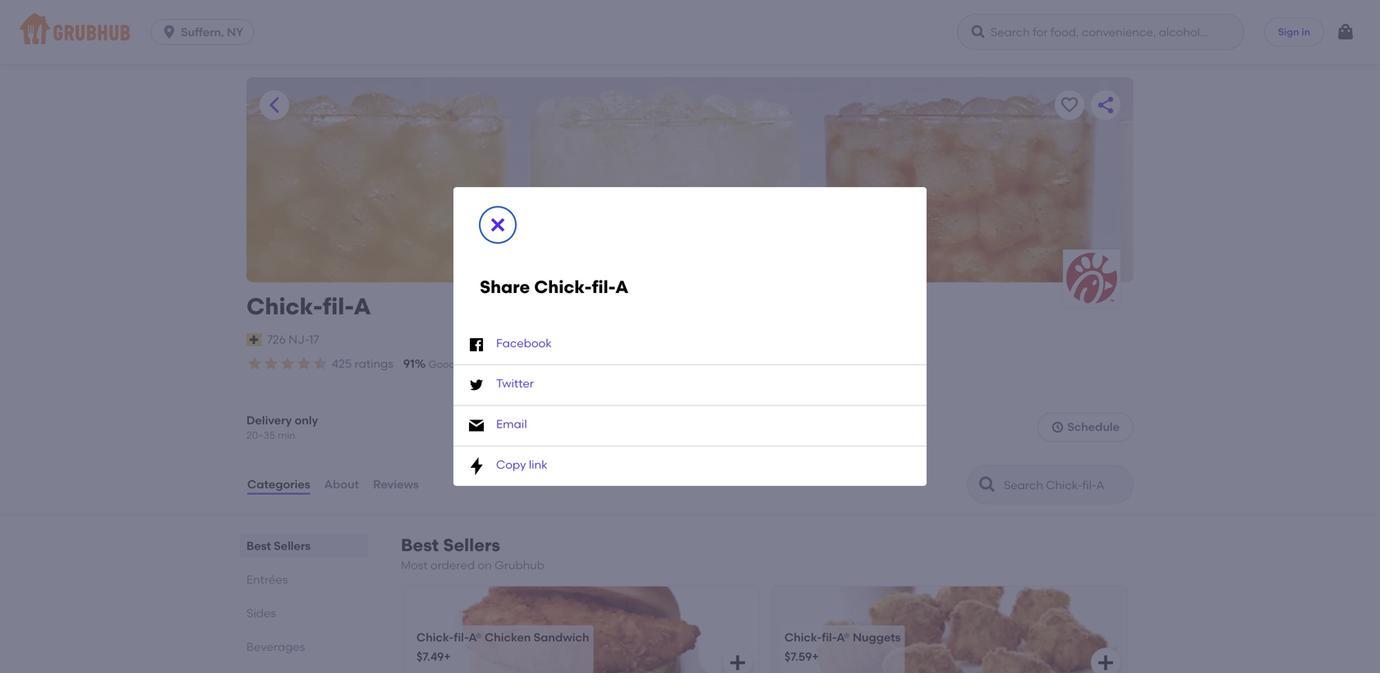 Task type: locate. For each thing, give the bounding box(es) containing it.
delivery
[[246, 414, 292, 427]]

chick- inside chick-fil-a® chicken sandwich $7.49 +
[[417, 631, 454, 645]]

a up 86 at the left bottom of page
[[615, 277, 629, 298]]

best up most on the bottom
[[401, 535, 439, 556]]

fil- inside chick-fil-a® chicken sandwich $7.49 +
[[454, 631, 469, 645]]

726 nj-17 button
[[266, 331, 320, 349]]

best for best sellers
[[246, 539, 271, 553]]

about
[[324, 478, 359, 492]]

91
[[403, 357, 415, 371], [493, 357, 504, 371]]

food
[[458, 359, 480, 371]]

link
[[529, 458, 548, 472]]

sellers inside the best sellers most ordered on grubhub
[[443, 535, 500, 556]]

most
[[401, 559, 428, 573]]

save this restaurant image
[[1060, 95, 1080, 115]]

17
[[309, 333, 319, 347]]

a® for chicken
[[469, 631, 482, 645]]

svg image for email
[[467, 416, 486, 436]]

chick-fil-a® nuggets $7.59 +
[[785, 631, 901, 664]]

0 horizontal spatial a
[[353, 293, 371, 320]]

nuggets
[[853, 631, 901, 645]]

fil- inside chick-fil-a® nuggets $7.59 +
[[822, 631, 837, 645]]

chick- up '$7.59'
[[785, 631, 822, 645]]

twitter
[[496, 377, 534, 391]]

delivery only 20–35 min
[[246, 414, 318, 442]]

best up entrées
[[246, 539, 271, 553]]

2 a® from the left
[[837, 631, 850, 645]]

share
[[480, 277, 530, 298]]

a®
[[469, 631, 482, 645], [837, 631, 850, 645]]

schedule button
[[1037, 413, 1134, 442]]

a® inside chick-fil-a® nuggets $7.59 +
[[837, 631, 850, 645]]

grubhub
[[495, 559, 545, 573]]

91 for good food
[[403, 357, 415, 371]]

sellers up on
[[443, 535, 500, 556]]

a® left "nuggets" on the bottom right of page
[[837, 631, 850, 645]]

1 91 from the left
[[403, 357, 415, 371]]

a up 425 ratings
[[353, 293, 371, 320]]

star icon image
[[246, 356, 263, 372], [263, 356, 279, 372], [279, 356, 296, 372], [296, 356, 312, 372], [312, 356, 329, 372], [312, 356, 329, 372]]

chicken
[[485, 631, 531, 645]]

best
[[401, 535, 439, 556], [246, 539, 271, 553]]

main navigation navigation
[[0, 0, 1380, 64]]

$7.59
[[785, 650, 812, 664]]

1 horizontal spatial a®
[[837, 631, 850, 645]]

726 nj-17
[[267, 333, 319, 347]]

fil- for chick-fil-a® nuggets $7.59 +
[[822, 631, 837, 645]]

0 horizontal spatial sellers
[[274, 539, 311, 553]]

only
[[295, 414, 318, 427]]

categories button
[[246, 455, 311, 515]]

91 up the twitter
[[493, 357, 504, 371]]

0 horizontal spatial best
[[246, 539, 271, 553]]

best sellers most ordered on grubhub
[[401, 535, 545, 573]]

schedule
[[1068, 420, 1120, 434]]

on time delivery
[[518, 359, 596, 371]]

categories
[[247, 478, 310, 492]]

86
[[609, 357, 623, 371]]

svg image
[[467, 335, 486, 355], [467, 416, 486, 436], [467, 457, 486, 477], [728, 654, 748, 673], [1096, 654, 1116, 673]]

91 left the good
[[403, 357, 415, 371]]

svg image
[[1336, 22, 1356, 42], [161, 24, 178, 40], [970, 24, 987, 40], [488, 215, 508, 235], [467, 376, 486, 395], [1051, 421, 1064, 434]]

sellers for best sellers most ordered on grubhub
[[443, 535, 500, 556]]

a® inside chick-fil-a® chicken sandwich $7.49 +
[[469, 631, 482, 645]]

sign in
[[1278, 26, 1311, 38]]

correct
[[637, 359, 674, 371]]

about button
[[323, 455, 360, 515]]

a® left chicken on the bottom left
[[469, 631, 482, 645]]

on
[[478, 559, 492, 573]]

chick-
[[534, 277, 592, 298], [246, 293, 323, 320], [417, 631, 454, 645], [785, 631, 822, 645]]

1 horizontal spatial best
[[401, 535, 439, 556]]

Search Chick-fil-A search field
[[1002, 478, 1128, 493]]

sellers up entrées
[[274, 539, 311, 553]]

fil-
[[592, 277, 615, 298], [323, 293, 353, 320], [454, 631, 469, 645], [822, 631, 837, 645]]

0 horizontal spatial +
[[444, 650, 451, 664]]

2 91 from the left
[[493, 357, 504, 371]]

entrées
[[246, 573, 288, 587]]

a
[[615, 277, 629, 298], [353, 293, 371, 320]]

0 horizontal spatial 91
[[403, 357, 415, 371]]

chick- inside chick-fil-a® nuggets $7.59 +
[[785, 631, 822, 645]]

1 horizontal spatial 91
[[493, 357, 504, 371]]

2 + from the left
[[812, 650, 819, 664]]

best inside the best sellers most ordered on grubhub
[[401, 535, 439, 556]]

0 horizontal spatial a®
[[469, 631, 482, 645]]

1 a® from the left
[[469, 631, 482, 645]]

1 horizontal spatial sellers
[[443, 535, 500, 556]]

caret left icon image
[[265, 95, 284, 115]]

1 horizontal spatial +
[[812, 650, 819, 664]]

chick- up $7.49
[[417, 631, 454, 645]]

chick- for chick-fil-a
[[246, 293, 323, 320]]

chick- up 726
[[246, 293, 323, 320]]

chick- right "share"
[[534, 277, 592, 298]]

1 + from the left
[[444, 650, 451, 664]]

sellers
[[443, 535, 500, 556], [274, 539, 311, 553]]

suffern, ny
[[181, 25, 243, 39]]

sign in button
[[1264, 17, 1325, 47]]

reviews
[[373, 478, 419, 492]]

+
[[444, 650, 451, 664], [812, 650, 819, 664]]

20–35
[[246, 430, 275, 442]]



Task type: vqa. For each thing, say whether or not it's contained in the screenshot.
Applewood in the Contains: Provolone, Panini Bread, Ranch Dressing, Meat, Tomato, Spinach, Applewood Smoked Bacon, Egg Omelet
no



Task type: describe. For each thing, give the bounding box(es) containing it.
+ inside chick-fil-a® chicken sandwich $7.49 +
[[444, 650, 451, 664]]

on
[[518, 359, 533, 371]]

chick-fil-a logo image
[[1063, 250, 1121, 307]]

search icon image
[[978, 475, 997, 495]]

a® for nuggets
[[837, 631, 850, 645]]

svg image inside suffern, ny button
[[161, 24, 178, 40]]

suffern,
[[181, 25, 224, 39]]

chick- for chick-fil-a® nuggets $7.59 +
[[785, 631, 822, 645]]

425
[[332, 357, 352, 371]]

$7.49
[[417, 650, 444, 664]]

nj-
[[289, 333, 309, 347]]

91 for on time delivery
[[493, 357, 504, 371]]

svg image for copy link
[[467, 457, 486, 477]]

order
[[676, 359, 702, 371]]

sellers for best sellers
[[274, 539, 311, 553]]

save this restaurant button
[[1055, 90, 1085, 120]]

suffern, ny button
[[150, 19, 261, 45]]

1 horizontal spatial a
[[615, 277, 629, 298]]

facebook
[[496, 336, 552, 350]]

good food
[[429, 359, 480, 371]]

delivery
[[559, 359, 596, 371]]

ordered
[[431, 559, 475, 573]]

ratings
[[355, 357, 393, 371]]

reviews button
[[372, 455, 420, 515]]

copy link
[[496, 458, 548, 472]]

best sellers
[[246, 539, 311, 553]]

copy
[[496, 458, 526, 472]]

min
[[278, 430, 295, 442]]

ny
[[227, 25, 243, 39]]

+ inside chick-fil-a® nuggets $7.59 +
[[812, 650, 819, 664]]

svg image inside schedule button
[[1051, 421, 1064, 434]]

time
[[535, 359, 557, 371]]

email
[[496, 417, 527, 431]]

726
[[267, 333, 286, 347]]

correct order
[[637, 359, 702, 371]]

in
[[1302, 26, 1311, 38]]

sign
[[1278, 26, 1299, 38]]

chick- for chick-fil-a® chicken sandwich $7.49 +
[[417, 631, 454, 645]]

share icon image
[[1096, 95, 1116, 115]]

chick-fil-a® chicken sandwich $7.49 +
[[417, 631, 589, 664]]

fil- for chick-fil-a® chicken sandwich $7.49 +
[[454, 631, 469, 645]]

sides
[[246, 607, 276, 621]]

425 ratings
[[332, 357, 393, 371]]

fil- for chick-fil-a
[[323, 293, 353, 320]]

good
[[429, 359, 456, 371]]

svg image for facebook
[[467, 335, 486, 355]]

share chick-fil-a
[[480, 277, 629, 298]]

beverages
[[246, 640, 305, 654]]

best for best sellers most ordered on grubhub
[[401, 535, 439, 556]]

subscription pass image
[[246, 333, 263, 347]]

chick-fil-a
[[246, 293, 371, 320]]

sandwich
[[534, 631, 589, 645]]



